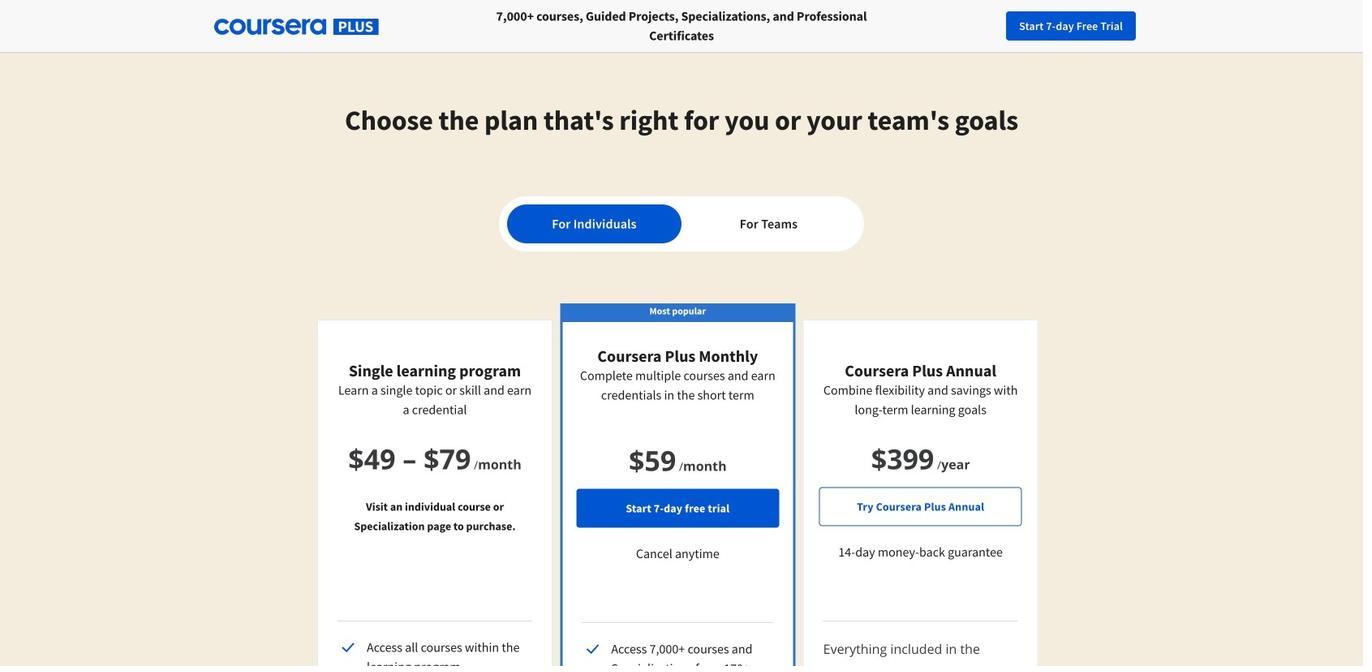 Task type: locate. For each thing, give the bounding box(es) containing it.
None search field
[[223, 10, 613, 43]]



Task type: describe. For each thing, give the bounding box(es) containing it.
price comparison tab tab list
[[507, 205, 856, 243]]

coursera plus image
[[214, 19, 379, 35]]



Task type: vqa. For each thing, say whether or not it's contained in the screenshot.
Filled Star image
no



